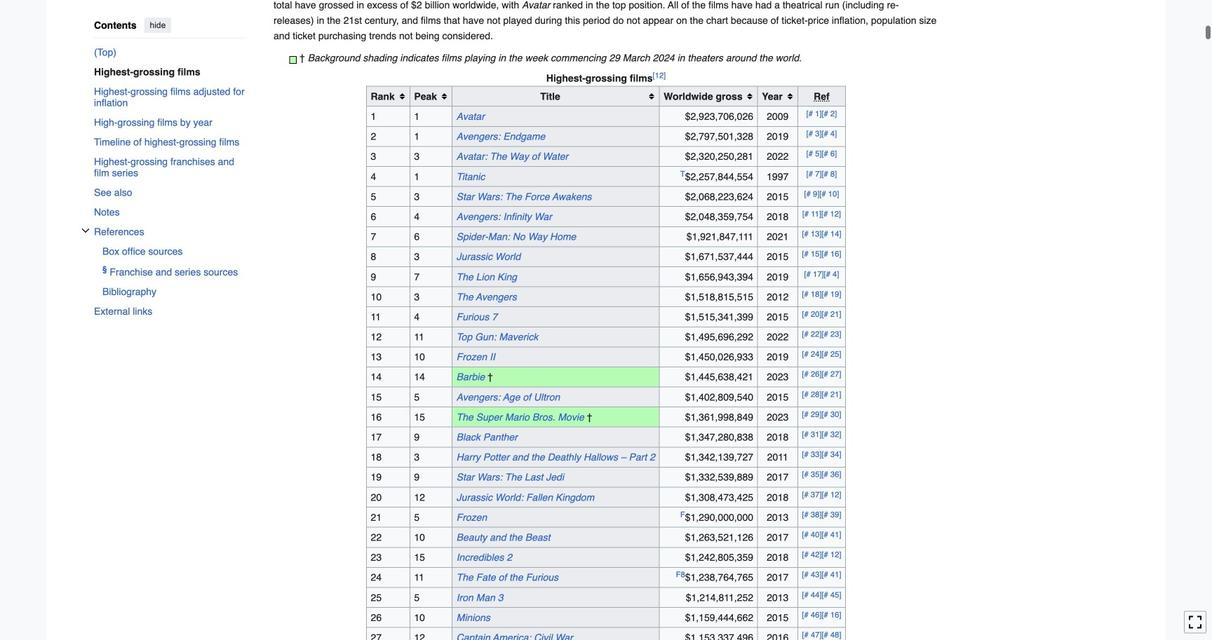Task type: describe. For each thing, give the bounding box(es) containing it.
x small image
[[81, 226, 90, 235]]

fullscreen image
[[1188, 616, 1202, 630]]



Task type: vqa. For each thing, say whether or not it's contained in the screenshot.
x small icon
yes



